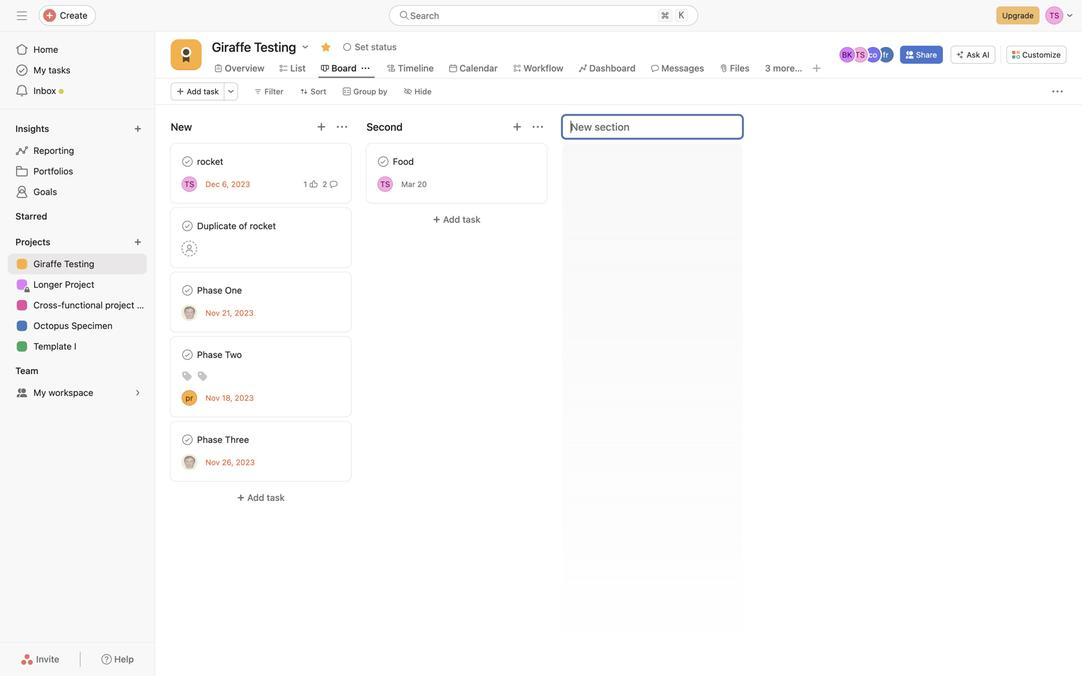 Task type: vqa. For each thing, say whether or not it's contained in the screenshot.
Mark complete checkbox corresponding to Phase Three
yes



Task type: locate. For each thing, give the bounding box(es) containing it.
2 ts button from the left
[[378, 177, 393, 192]]

⌘
[[661, 10, 670, 21]]

2 vertical spatial nov
[[206, 458, 220, 467]]

add task image
[[512, 122, 523, 132]]

dashboard
[[590, 63, 636, 73]]

0 vertical spatial my
[[34, 65, 46, 75]]

mark complete checkbox left phase one
[[180, 283, 195, 298]]

ja button down phase one
[[182, 305, 197, 321]]

2 vertical spatial add task
[[247, 493, 285, 503]]

global element
[[0, 32, 155, 109]]

1 my from the top
[[34, 65, 46, 75]]

nov 21, 2023 button
[[206, 309, 254, 318]]

2 ja button from the top
[[182, 455, 197, 470]]

ts left the dec
[[185, 180, 194, 189]]

3 mark complete checkbox from the top
[[180, 347, 195, 363]]

upgrade
[[1003, 11, 1034, 20]]

ts button left the dec
[[182, 177, 197, 192]]

1 phase from the top
[[197, 285, 223, 296]]

mar
[[402, 180, 415, 189]]

mark complete checkbox down new
[[180, 154, 195, 169]]

projects element
[[0, 231, 155, 360]]

dec 6, 2023 button
[[206, 180, 250, 189]]

ja button for phase one
[[182, 305, 197, 321]]

set status
[[355, 42, 397, 52]]

ja
[[185, 309, 194, 318], [185, 458, 194, 467]]

mark complete checkbox left phase two
[[180, 347, 195, 363]]

my workspace link
[[8, 383, 147, 403]]

nov left 26,
[[206, 458, 220, 467]]

0 horizontal spatial add
[[187, 87, 201, 96]]

mark complete checkbox left food
[[376, 154, 391, 169]]

mark complete image for phase one
[[180, 283, 195, 298]]

fr
[[883, 50, 889, 59]]

help button
[[93, 648, 142, 672]]

my
[[34, 65, 46, 75], [34, 388, 46, 398]]

2 horizontal spatial add
[[443, 214, 460, 225]]

0 vertical spatial add task button
[[171, 82, 225, 101]]

board link
[[321, 61, 357, 75]]

dec 6, 2023
[[206, 180, 250, 189]]

second
[[367, 121, 403, 133]]

3 nov from the top
[[206, 458, 220, 467]]

workflow link
[[514, 61, 564, 75]]

2 horizontal spatial add task
[[443, 214, 481, 225]]

nov 18, 2023
[[206, 394, 254, 403]]

reporting link
[[8, 140, 147, 161]]

more actions image
[[1053, 86, 1063, 97], [227, 88, 235, 95]]

add task button down 20
[[367, 208, 547, 231]]

my left tasks
[[34, 65, 46, 75]]

projects button
[[13, 233, 62, 251]]

0 horizontal spatial mark complete image
[[180, 218, 195, 234]]

Mark complete checkbox
[[376, 154, 391, 169], [180, 218, 195, 234]]

phase left one at the left
[[197, 285, 223, 296]]

rocket up the dec
[[197, 156, 223, 167]]

1 horizontal spatial ts button
[[378, 177, 393, 192]]

ts
[[856, 50, 865, 59], [185, 180, 194, 189], [380, 180, 390, 189]]

ts button
[[182, 177, 197, 192], [378, 177, 393, 192]]

my inside teams element
[[34, 388, 46, 398]]

add task button down "ribbon" icon
[[171, 82, 225, 101]]

1 ts button from the left
[[182, 177, 197, 192]]

0 vertical spatial add
[[187, 87, 201, 96]]

1 horizontal spatial add task
[[247, 493, 285, 503]]

goals link
[[8, 182, 147, 202]]

create button
[[39, 5, 96, 26]]

files link
[[720, 61, 750, 75]]

mark complete image
[[376, 154, 391, 169], [180, 218, 195, 234]]

two
[[225, 350, 242, 360]]

2023 right 6,
[[231, 180, 250, 189]]

1 horizontal spatial task
[[267, 493, 285, 503]]

phase three
[[197, 435, 249, 445]]

more actions image down overview link
[[227, 88, 235, 95]]

ts right bk at the right top of the page
[[856, 50, 865, 59]]

board
[[332, 63, 357, 73]]

mark complete checkbox for phase two
[[180, 347, 195, 363]]

ts button for second
[[378, 177, 393, 192]]

mark complete image left phase two
[[180, 347, 195, 363]]

2 vertical spatial add
[[247, 493, 264, 503]]

mark complete image down new
[[180, 154, 195, 169]]

octopus specimen link
[[8, 316, 147, 336]]

mark complete image left food
[[376, 154, 391, 169]]

1 button
[[301, 178, 320, 191]]

1 horizontal spatial ts
[[380, 180, 390, 189]]

1 mark complete checkbox from the top
[[180, 154, 195, 169]]

2 vertical spatial phase
[[197, 435, 223, 445]]

calendar
[[460, 63, 498, 73]]

plan
[[137, 300, 155, 311]]

3 mark complete image from the top
[[180, 347, 195, 363]]

2023 for rocket
[[231, 180, 250, 189]]

my inside global element
[[34, 65, 46, 75]]

set status button
[[338, 38, 403, 56]]

portfolios
[[34, 166, 73, 177]]

0 vertical spatial nov
[[206, 309, 220, 318]]

add task button down nov 26, 2023
[[171, 487, 351, 510]]

1 vertical spatial mark complete image
[[180, 218, 195, 234]]

ja left 21,
[[185, 309, 194, 318]]

1 vertical spatial nov
[[206, 394, 220, 403]]

2 nov from the top
[[206, 394, 220, 403]]

more section actions image
[[533, 122, 543, 132]]

giraffe
[[34, 259, 62, 269]]

0 vertical spatial mark complete image
[[376, 154, 391, 169]]

1 vertical spatial rocket
[[250, 221, 276, 231]]

project
[[105, 300, 134, 311]]

0 horizontal spatial rocket
[[197, 156, 223, 167]]

2 phase from the top
[[197, 350, 223, 360]]

0 horizontal spatial mark complete checkbox
[[180, 218, 195, 234]]

1 horizontal spatial add
[[247, 493, 264, 503]]

ts button left mar
[[378, 177, 393, 192]]

2 ja from the top
[[185, 458, 194, 467]]

list
[[290, 63, 306, 73]]

ask ai
[[967, 50, 990, 59]]

add task image
[[316, 122, 327, 132]]

0 vertical spatial mark complete checkbox
[[376, 154, 391, 169]]

rocket right of
[[250, 221, 276, 231]]

mark complete checkbox left duplicate
[[180, 218, 195, 234]]

0 vertical spatial rocket
[[197, 156, 223, 167]]

nov left 21,
[[206, 309, 220, 318]]

2 mark complete image from the top
[[180, 283, 195, 298]]

k
[[679, 10, 685, 21]]

tasks
[[49, 65, 70, 75]]

giraffe testing
[[34, 259, 94, 269]]

0 vertical spatial add task
[[187, 87, 219, 96]]

0 horizontal spatial ts
[[185, 180, 194, 189]]

0 vertical spatial task
[[204, 87, 219, 96]]

phase left two at the left bottom
[[197, 350, 223, 360]]

1 horizontal spatial mark complete checkbox
[[376, 154, 391, 169]]

workflow
[[524, 63, 564, 73]]

1 vertical spatial ja
[[185, 458, 194, 467]]

2023 for phase three
[[236, 458, 255, 467]]

phase one
[[197, 285, 242, 296]]

2 horizontal spatial task
[[463, 214, 481, 225]]

2023 for phase one
[[235, 309, 254, 318]]

home
[[34, 44, 58, 55]]

task
[[204, 87, 219, 96], [463, 214, 481, 225], [267, 493, 285, 503]]

3
[[765, 63, 771, 73]]

mark complete checkbox left phase three
[[180, 432, 195, 448]]

share button
[[901, 46, 943, 64]]

nov left 18,
[[206, 394, 220, 403]]

ja for phase three
[[185, 458, 194, 467]]

Mark complete checkbox
[[180, 154, 195, 169], [180, 283, 195, 298], [180, 347, 195, 363], [180, 432, 195, 448]]

2 my from the top
[[34, 388, 46, 398]]

phase for phase three
[[197, 435, 223, 445]]

0 vertical spatial phase
[[197, 285, 223, 296]]

ja left 26,
[[185, 458, 194, 467]]

my for my workspace
[[34, 388, 46, 398]]

see details, my workspace image
[[134, 389, 142, 397]]

2 button
[[320, 178, 340, 191]]

hide button
[[399, 82, 438, 101]]

1 vertical spatial my
[[34, 388, 46, 398]]

0 vertical spatial ja button
[[182, 305, 197, 321]]

0 horizontal spatial ts button
[[182, 177, 197, 192]]

more actions image down customize
[[1053, 86, 1063, 97]]

2 vertical spatial add task button
[[171, 487, 351, 510]]

longer project link
[[8, 275, 147, 295]]

goals
[[34, 187, 57, 197]]

mark complete image left phase one
[[180, 283, 195, 298]]

1 vertical spatial task
[[463, 214, 481, 225]]

mark complete image left phase three
[[180, 432, 195, 448]]

by
[[379, 87, 388, 96]]

3 phase from the top
[[197, 435, 223, 445]]

1 horizontal spatial mark complete image
[[376, 154, 391, 169]]

1 vertical spatial phase
[[197, 350, 223, 360]]

project
[[65, 279, 94, 290]]

0 horizontal spatial more actions image
[[227, 88, 235, 95]]

0 horizontal spatial add task
[[187, 87, 219, 96]]

2023 right 26,
[[236, 458, 255, 467]]

add task
[[187, 87, 219, 96], [443, 214, 481, 225], [247, 493, 285, 503]]

1 nov from the top
[[206, 309, 220, 318]]

1 vertical spatial add task
[[443, 214, 481, 225]]

longer project
[[34, 279, 94, 290]]

share
[[917, 50, 938, 59]]

0 horizontal spatial task
[[204, 87, 219, 96]]

mark complete image for phase two
[[180, 347, 195, 363]]

2 mark complete checkbox from the top
[[180, 283, 195, 298]]

add task button
[[171, 82, 225, 101], [367, 208, 547, 231], [171, 487, 351, 510]]

mark complete checkbox for phase three
[[180, 432, 195, 448]]

2023 right 18,
[[235, 394, 254, 403]]

bk
[[843, 50, 853, 59]]

mark complete image left duplicate
[[180, 218, 195, 234]]

rocket
[[197, 156, 223, 167], [250, 221, 276, 231]]

1 mark complete image from the top
[[180, 154, 195, 169]]

1 ja button from the top
[[182, 305, 197, 321]]

group by button
[[337, 82, 393, 101]]

hide sidebar image
[[17, 10, 27, 21]]

ja button for phase three
[[182, 455, 197, 470]]

ts left mar
[[380, 180, 390, 189]]

my tasks link
[[8, 60, 147, 81]]

cross-functional project plan link
[[8, 295, 155, 316]]

ask
[[967, 50, 981, 59]]

2 vertical spatial task
[[267, 493, 285, 503]]

1 vertical spatial mark complete checkbox
[[180, 218, 195, 234]]

mar 20
[[402, 180, 427, 189]]

1 vertical spatial add
[[443, 214, 460, 225]]

2023 right 21,
[[235, 309, 254, 318]]

task for the top add task button
[[204, 87, 219, 96]]

4 mark complete image from the top
[[180, 432, 195, 448]]

21,
[[222, 309, 232, 318]]

None field
[[389, 5, 699, 26]]

ja button left 26,
[[182, 455, 197, 470]]

timeline
[[398, 63, 434, 73]]

mar 20 button
[[402, 180, 427, 189]]

mark complete image
[[180, 154, 195, 169], [180, 283, 195, 298], [180, 347, 195, 363], [180, 432, 195, 448]]

0 vertical spatial ja
[[185, 309, 194, 318]]

nov
[[206, 309, 220, 318], [206, 394, 220, 403], [206, 458, 220, 467]]

mark complete image for duplicate of rocket
[[180, 218, 195, 234]]

1 ja from the top
[[185, 309, 194, 318]]

giraffe testing
[[212, 39, 296, 54]]

my down team dropdown button
[[34, 388, 46, 398]]

1 vertical spatial ja button
[[182, 455, 197, 470]]

phase left the three
[[197, 435, 223, 445]]

4 mark complete checkbox from the top
[[180, 432, 195, 448]]



Task type: describe. For each thing, give the bounding box(es) containing it.
messages link
[[651, 61, 705, 75]]

2
[[323, 180, 327, 189]]

sort
[[311, 87, 327, 96]]

giraffe testing link
[[8, 254, 147, 275]]

cross-functional project plan
[[34, 300, 155, 311]]

mark complete image for rocket
[[180, 154, 195, 169]]

inbox
[[34, 85, 56, 96]]

add for the middle add task button
[[443, 214, 460, 225]]

more section actions image
[[337, 122, 347, 132]]

dashboard link
[[579, 61, 636, 75]]

customize button
[[1007, 46, 1067, 64]]

insights
[[15, 123, 49, 134]]

of
[[239, 221, 247, 231]]

messages
[[662, 63, 705, 73]]

ja for phase one
[[185, 309, 194, 318]]

mark complete checkbox for phase one
[[180, 283, 195, 298]]

2 horizontal spatial ts
[[856, 50, 865, 59]]

18,
[[222, 394, 233, 403]]

26,
[[222, 458, 234, 467]]

ai
[[983, 50, 990, 59]]

mark complete image for food
[[376, 154, 391, 169]]

group
[[354, 87, 376, 96]]

projects
[[15, 237, 50, 247]]

nov 21, 2023
[[206, 309, 254, 318]]

new project or portfolio image
[[134, 238, 142, 246]]

overview link
[[215, 61, 265, 75]]

giraffe testing button
[[207, 38, 314, 56]]

mark complete image for phase three
[[180, 432, 195, 448]]

specimen
[[71, 321, 113, 331]]

phase for phase two
[[197, 350, 223, 360]]

more…
[[774, 63, 803, 73]]

1 vertical spatial add task button
[[367, 208, 547, 231]]

functional
[[61, 300, 103, 311]]

team
[[15, 366, 38, 376]]

ask ai button
[[951, 46, 996, 64]]

co
[[869, 50, 878, 59]]

template
[[34, 341, 72, 352]]

you've reached the maximum number of tabs. remove a tab to add a new one. image
[[812, 63, 822, 73]]

home link
[[8, 39, 147, 60]]

insights element
[[0, 117, 155, 205]]

set
[[355, 42, 369, 52]]

task for add task button to the bottom
[[267, 493, 285, 503]]

reporting
[[34, 145, 74, 156]]

template i link
[[8, 336, 147, 357]]

mark complete checkbox for duplicate of rocket
[[180, 218, 195, 234]]

pr
[[186, 394, 193, 403]]

my workspace
[[34, 388, 93, 398]]

task for the middle add task button
[[463, 214, 481, 225]]

files
[[730, 63, 750, 73]]

add task for the top add task button
[[187, 87, 219, 96]]

ribbon image
[[179, 47, 194, 63]]

teams element
[[0, 360, 155, 406]]

inbox link
[[8, 81, 147, 101]]

status
[[371, 42, 397, 52]]

list link
[[280, 61, 306, 75]]

nov for three
[[206, 458, 220, 467]]

calendar link
[[450, 61, 498, 75]]

ts for new
[[185, 180, 194, 189]]

add for the top add task button
[[187, 87, 201, 96]]

invite button
[[12, 648, 68, 672]]

three
[[225, 435, 249, 445]]

1
[[304, 180, 307, 189]]

new insights image
[[134, 125, 142, 133]]

new
[[171, 121, 192, 133]]

ts button for new
[[182, 177, 197, 192]]

testing
[[64, 259, 94, 269]]

longer
[[34, 279, 63, 290]]

add for add task button to the bottom
[[247, 493, 264, 503]]

1 horizontal spatial more actions image
[[1053, 86, 1063, 97]]

nov for one
[[206, 309, 220, 318]]

workspace
[[49, 388, 93, 398]]

3 more…
[[765, 63, 803, 73]]

nov 26, 2023 button
[[206, 458, 255, 467]]

i
[[74, 341, 76, 352]]

phase two
[[197, 350, 242, 360]]

remove from starred image
[[321, 42, 331, 52]]

mark complete checkbox for rocket
[[180, 154, 195, 169]]

1 horizontal spatial rocket
[[250, 221, 276, 231]]

dec
[[206, 180, 220, 189]]

ts for second
[[380, 180, 390, 189]]

20
[[418, 180, 427, 189]]

starred
[[15, 211, 47, 222]]

create
[[60, 10, 88, 21]]

my for my tasks
[[34, 65, 46, 75]]

tab actions image
[[362, 64, 370, 72]]

template i
[[34, 341, 76, 352]]

add task for the middle add task button
[[443, 214, 481, 225]]

food
[[393, 156, 414, 167]]

filter button
[[249, 82, 289, 101]]

help
[[114, 654, 134, 665]]

phase for phase one
[[197, 285, 223, 296]]

mark complete checkbox for food
[[376, 154, 391, 169]]

my tasks
[[34, 65, 70, 75]]

octopus specimen
[[34, 321, 113, 331]]

hide
[[415, 87, 432, 96]]

upgrade button
[[997, 6, 1040, 24]]

invite
[[36, 654, 59, 665]]

add task for add task button to the bottom
[[247, 493, 285, 503]]

one
[[225, 285, 242, 296]]

Search tasks, projects, and more text field
[[389, 5, 699, 26]]

group by
[[354, 87, 388, 96]]

filter
[[265, 87, 284, 96]]

timeline link
[[388, 61, 434, 75]]

New section text field
[[563, 115, 743, 139]]

duplicate of rocket
[[197, 221, 276, 231]]



